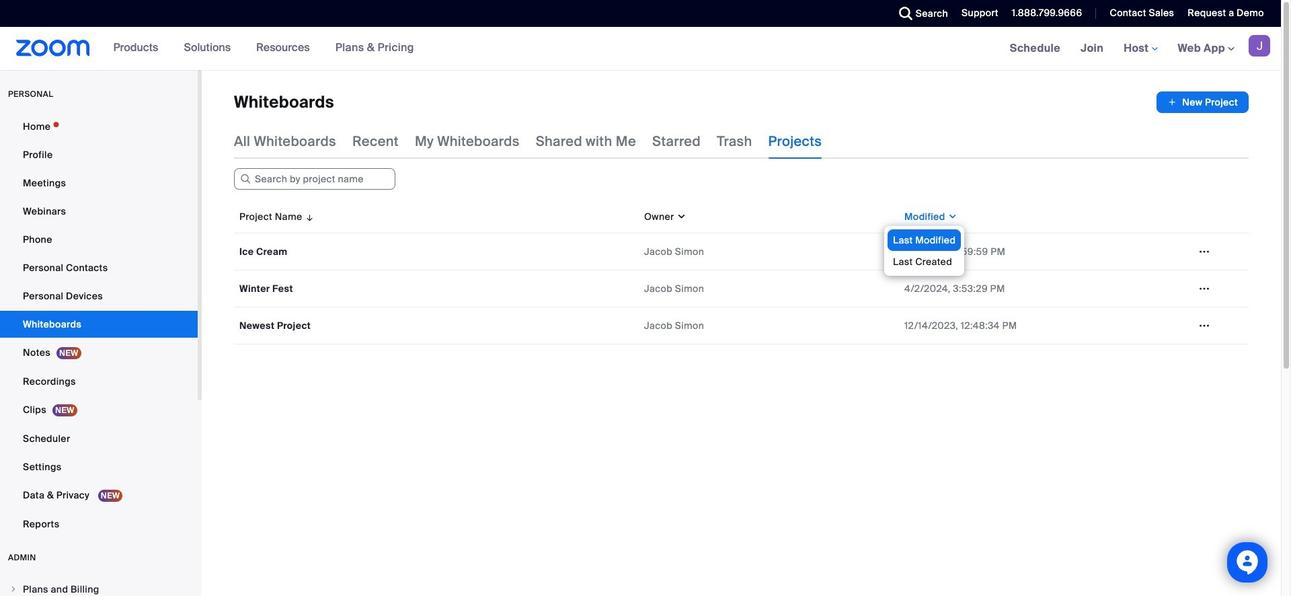 Task type: describe. For each thing, give the bounding box(es) containing it.
profile picture image
[[1250, 35, 1271, 57]]

2 edit project image from the top
[[1194, 283, 1216, 295]]

right image
[[9, 585, 17, 593]]

arrow down image
[[303, 209, 315, 225]]

tabs of all whiteboard page tab list
[[234, 124, 822, 159]]

product information navigation
[[103, 27, 425, 70]]

personal menu menu
[[0, 113, 198, 539]]



Task type: locate. For each thing, give the bounding box(es) containing it.
meetings navigation
[[1000, 27, 1282, 71]]

banner
[[0, 27, 1282, 71]]

0 horizontal spatial down image
[[675, 210, 687, 223]]

Search text field
[[234, 168, 396, 190]]

edit project image
[[1194, 246, 1216, 258], [1194, 283, 1216, 295], [1194, 320, 1216, 332]]

1 vertical spatial edit project image
[[1194, 283, 1216, 295]]

1 edit project image from the top
[[1194, 246, 1216, 258]]

add image
[[1168, 96, 1178, 109]]

1 down image from the left
[[675, 210, 687, 223]]

zoom logo image
[[16, 40, 90, 57]]

1 horizontal spatial down image
[[946, 210, 958, 223]]

2 down image from the left
[[946, 210, 958, 223]]

application
[[234, 201, 1260, 355]]

3 edit project image from the top
[[1194, 320, 1216, 332]]

2 vertical spatial edit project image
[[1194, 320, 1216, 332]]

down image
[[675, 210, 687, 223], [946, 210, 958, 223]]

menu item
[[0, 577, 198, 596]]

0 vertical spatial edit project image
[[1194, 246, 1216, 258]]

menu
[[885, 226, 965, 276]]



Task type: vqa. For each thing, say whether or not it's contained in the screenshot.
DOWNLOAD ZOOM CLIENT image
no



